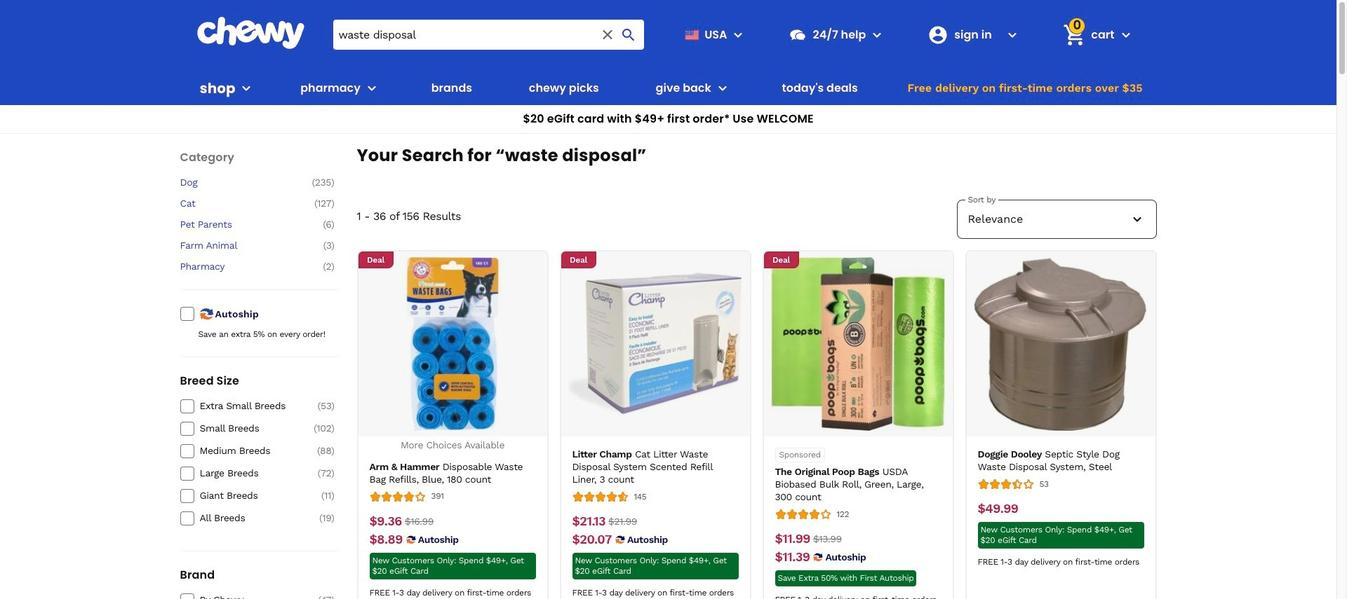 Task type: vqa. For each thing, say whether or not it's contained in the screenshot.
2 within button
no



Task type: locate. For each thing, give the bounding box(es) containing it.
account menu image
[[1004, 26, 1021, 43]]

the original poop bags usda biobased bulk roll, green, large, 300 count image
[[771, 258, 945, 432]]

menu image
[[730, 26, 747, 43], [238, 80, 255, 97]]

Product search field
[[333, 20, 645, 50]]

items image
[[1062, 22, 1087, 47]]

chewy home image
[[196, 17, 305, 49]]

submit search image
[[621, 26, 637, 43]]

1 horizontal spatial menu image
[[730, 26, 747, 43]]

1 vertical spatial menu image
[[238, 80, 255, 97]]

None text field
[[978, 502, 1018, 517], [405, 514, 434, 529], [775, 532, 810, 547], [369, 532, 403, 548], [978, 502, 1018, 517], [405, 514, 434, 529], [775, 532, 810, 547], [369, 532, 403, 548]]

site banner
[[0, 0, 1337, 134]]

arm & hammer disposable waste bag refills, blue, 180 count image
[[366, 258, 540, 432]]

menu image down chewy home image
[[238, 80, 255, 97]]

None text field
[[369, 514, 402, 529], [572, 514, 606, 530], [608, 514, 637, 530], [813, 532, 842, 547], [572, 533, 612, 548], [775, 550, 810, 566], [369, 514, 402, 529], [572, 514, 606, 530], [608, 514, 637, 530], [813, 532, 842, 547], [572, 533, 612, 548], [775, 550, 810, 566]]

doggie dooley septic style dog waste disposal system, steel image
[[974, 258, 1148, 432]]

give back menu image
[[714, 80, 731, 97]]

menu image up give back menu image
[[730, 26, 747, 43]]



Task type: describe. For each thing, give the bounding box(es) containing it.
delete search image
[[600, 26, 616, 43]]

chewy support image
[[789, 26, 807, 44]]

0 vertical spatial menu image
[[730, 26, 747, 43]]

pharmacy menu image
[[363, 80, 380, 97]]

cart menu image
[[1118, 26, 1134, 43]]

help menu image
[[869, 26, 886, 43]]

Search text field
[[333, 20, 645, 50]]

0 horizontal spatial menu image
[[238, 80, 255, 97]]

litter champ cat litter waste disposal system scented refill liner, 3 count image
[[568, 258, 742, 432]]



